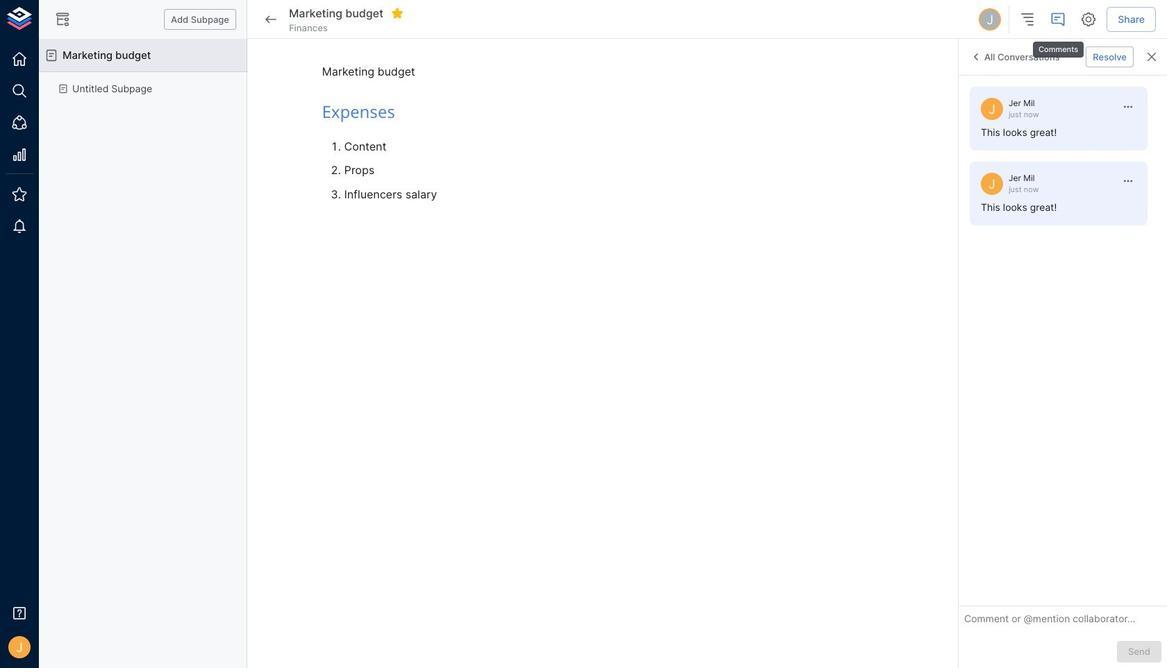 Task type: locate. For each thing, give the bounding box(es) containing it.
tooltip
[[1032, 32, 1085, 59]]

remove favorite image
[[391, 7, 404, 19]]

settings image
[[1080, 11, 1097, 28]]

comments image
[[1050, 11, 1066, 28]]

Comment or @mention collaborator... text field
[[964, 613, 1161, 631]]



Task type: vqa. For each thing, say whether or not it's contained in the screenshot.
"tooltip"
yes



Task type: describe. For each thing, give the bounding box(es) containing it.
go back image
[[263, 11, 279, 28]]

hide wiki image
[[54, 11, 71, 28]]

table of contents image
[[1019, 11, 1036, 28]]



